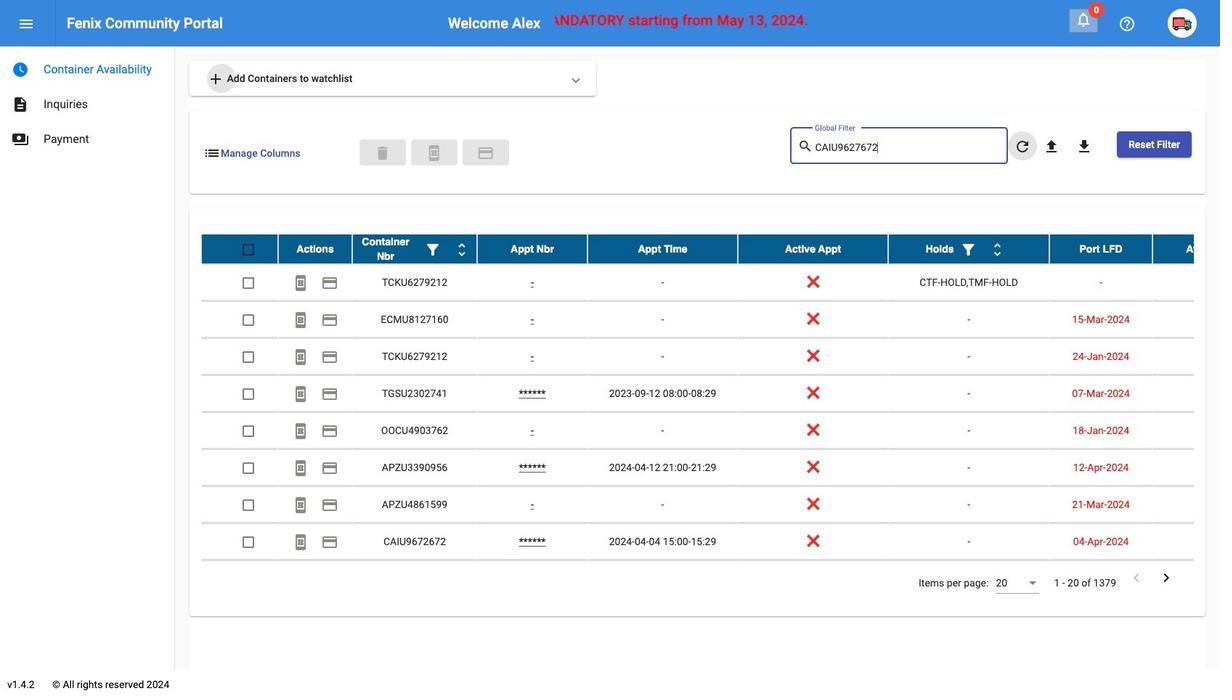 Task type: locate. For each thing, give the bounding box(es) containing it.
navigation
[[0, 47, 174, 157]]

column header
[[278, 235, 352, 264], [352, 235, 477, 264], [477, 235, 588, 264], [588, 235, 738, 264], [738, 235, 889, 264], [889, 235, 1050, 264], [1050, 235, 1153, 264], [1153, 235, 1221, 264]]

7 column header from the left
[[1050, 235, 1153, 264]]

grid
[[201, 235, 1221, 598]]

6 column header from the left
[[889, 235, 1050, 264]]

no color image
[[1075, 11, 1093, 28], [1119, 15, 1136, 33], [12, 96, 29, 113], [12, 131, 29, 148], [798, 138, 816, 155], [1076, 138, 1094, 156], [477, 144, 495, 162], [960, 242, 978, 259], [989, 242, 1007, 259], [292, 275, 310, 292], [321, 275, 339, 292], [292, 312, 310, 329], [321, 312, 339, 329], [292, 386, 310, 404], [292, 423, 310, 441], [321, 423, 339, 441], [321, 460, 339, 478], [321, 497, 339, 515], [292, 534, 310, 552], [1158, 570, 1176, 587]]

2 column header from the left
[[352, 235, 477, 264]]

no color image
[[17, 15, 35, 33], [12, 61, 29, 78], [207, 71, 225, 88], [1014, 138, 1032, 156], [1043, 138, 1061, 156], [203, 144, 221, 162], [426, 144, 443, 162], [424, 242, 442, 259], [453, 242, 471, 259], [292, 349, 310, 366], [321, 349, 339, 366], [321, 386, 339, 404], [292, 460, 310, 478], [292, 497, 310, 515], [321, 534, 339, 552], [1128, 570, 1146, 587]]

4 row from the top
[[201, 339, 1221, 376]]

2 row from the top
[[201, 265, 1221, 302]]

row
[[201, 235, 1221, 265], [201, 265, 1221, 302], [201, 302, 1221, 339], [201, 339, 1221, 376], [201, 376, 1221, 413], [201, 413, 1221, 450], [201, 450, 1221, 487], [201, 487, 1221, 524], [201, 524, 1221, 561], [201, 561, 1221, 598]]

5 column header from the left
[[738, 235, 889, 264]]

cell
[[1153, 265, 1221, 301], [1153, 302, 1221, 338], [1153, 339, 1221, 375], [1153, 376, 1221, 412], [1153, 413, 1221, 449], [1153, 450, 1221, 486], [1153, 487, 1221, 523], [1153, 524, 1221, 560], [201, 561, 278, 597], [278, 561, 352, 597], [352, 561, 477, 597], [477, 561, 588, 597], [588, 561, 738, 597], [738, 561, 889, 597], [889, 561, 1050, 597], [1050, 561, 1153, 597], [1153, 561, 1221, 597]]



Task type: vqa. For each thing, say whether or not it's contained in the screenshot.
Time
no



Task type: describe. For each thing, give the bounding box(es) containing it.
8 row from the top
[[201, 487, 1221, 524]]

1 row from the top
[[201, 235, 1221, 265]]

3 row from the top
[[201, 302, 1221, 339]]

4 column header from the left
[[588, 235, 738, 264]]

8 column header from the left
[[1153, 235, 1221, 264]]

5 row from the top
[[201, 376, 1221, 413]]

3 column header from the left
[[477, 235, 588, 264]]

Global Watchlist Filter field
[[816, 142, 1001, 154]]

7 row from the top
[[201, 450, 1221, 487]]

delete image
[[374, 144, 392, 162]]

9 row from the top
[[201, 524, 1221, 561]]

1 column header from the left
[[278, 235, 352, 264]]

10 row from the top
[[201, 561, 1221, 598]]

6 row from the top
[[201, 413, 1221, 450]]



